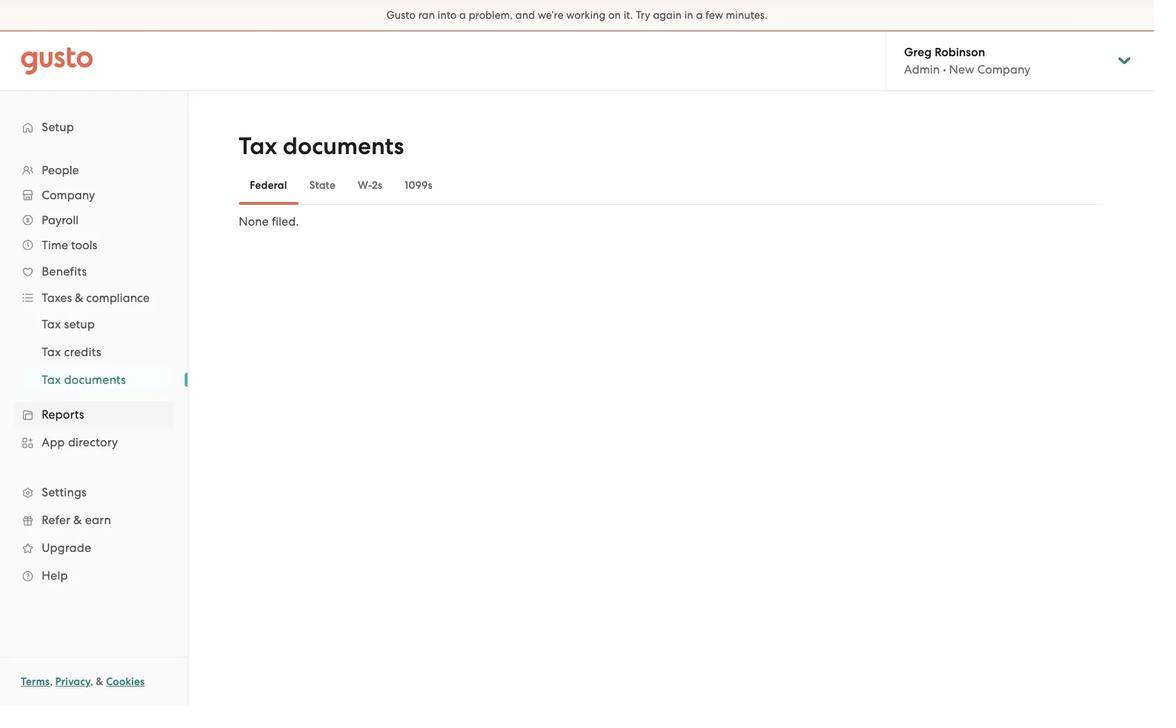Task type: describe. For each thing, give the bounding box(es) containing it.
home image
[[21, 47, 93, 75]]

robinson
[[935, 45, 985, 60]]

& for compliance
[[75, 291, 83, 305]]

payroll
[[42, 213, 79, 227]]

w-2s button
[[347, 169, 394, 202]]

new
[[949, 63, 975, 76]]

gusto navigation element
[[0, 91, 188, 612]]

tax forms tab list
[[239, 166, 1104, 205]]

refer & earn
[[42, 513, 111, 527]]

into
[[438, 9, 457, 22]]

none
[[239, 215, 269, 229]]

app
[[42, 436, 65, 449]]

taxes & compliance button
[[14, 285, 174, 310]]

privacy
[[55, 676, 90, 688]]

company inside greg robinson admin • new company
[[978, 63, 1031, 76]]

list containing tax setup
[[0, 310, 188, 394]]

federal button
[[239, 169, 298, 202]]

greg robinson admin • new company
[[904, 45, 1031, 76]]

tools
[[71, 238, 97, 252]]

2 a from the left
[[696, 9, 703, 22]]

setup link
[[14, 115, 174, 140]]

help link
[[14, 563, 174, 588]]

list containing people
[[0, 158, 188, 590]]

help
[[42, 569, 68, 583]]

on
[[609, 9, 621, 22]]

documents inside gusto navigation element
[[64, 373, 126, 387]]

taxes
[[42, 291, 72, 305]]

reports link
[[14, 402, 174, 427]]

2 vertical spatial &
[[96, 676, 104, 688]]

upgrade
[[42, 541, 91, 555]]

2 , from the left
[[90, 676, 93, 688]]

minutes.
[[726, 9, 768, 22]]

earn
[[85, 513, 111, 527]]

•
[[943, 63, 946, 76]]

tax documents inside gusto navigation element
[[42, 373, 126, 387]]

credits
[[64, 345, 101, 359]]

1 , from the left
[[50, 676, 53, 688]]

company button
[[14, 183, 174, 208]]

people
[[42, 163, 79, 177]]

none filed.
[[239, 215, 299, 229]]

company inside dropdown button
[[42, 188, 95, 202]]

benefits link
[[14, 259, 174, 284]]

tax credits link
[[25, 340, 174, 365]]

terms
[[21, 676, 50, 688]]

time tools button
[[14, 233, 174, 258]]

1 horizontal spatial documents
[[283, 132, 404, 160]]

1099s button
[[394, 169, 444, 202]]

problem,
[[469, 9, 513, 22]]

greg
[[904, 45, 932, 60]]

try
[[636, 9, 651, 22]]

ran
[[418, 9, 435, 22]]

tax for tax setup link
[[42, 317, 61, 331]]

w-
[[358, 179, 372, 192]]



Task type: vqa. For each thing, say whether or not it's contained in the screenshot.
the be
no



Task type: locate. For each thing, give the bounding box(es) containing it.
directory
[[68, 436, 118, 449]]

we're
[[538, 9, 564, 22]]

& inside dropdown button
[[75, 291, 83, 305]]

and
[[516, 9, 535, 22]]

, left cookies button
[[90, 676, 93, 688]]

reports
[[42, 408, 84, 422]]

a right into
[[460, 9, 466, 22]]

tax down taxes
[[42, 317, 61, 331]]

& left 'earn'
[[73, 513, 82, 527]]

setup
[[64, 317, 95, 331]]

0 horizontal spatial tax documents
[[42, 373, 126, 387]]

cookies button
[[106, 674, 145, 690]]

0 vertical spatial company
[[978, 63, 1031, 76]]

tax credits
[[42, 345, 101, 359]]

tax setup link
[[25, 312, 174, 337]]

compliance
[[86, 291, 150, 305]]

1 horizontal spatial a
[[696, 9, 703, 22]]

2 list from the top
[[0, 310, 188, 394]]

company down people on the left top of page
[[42, 188, 95, 202]]

, left privacy link
[[50, 676, 53, 688]]

state
[[309, 179, 336, 192]]

list
[[0, 158, 188, 590], [0, 310, 188, 394]]

1 vertical spatial documents
[[64, 373, 126, 387]]

privacy link
[[55, 676, 90, 688]]

app directory link
[[14, 430, 174, 455]]

0 vertical spatial documents
[[283, 132, 404, 160]]

company right new
[[978, 63, 1031, 76]]

terms , privacy , & cookies
[[21, 676, 145, 688]]

in
[[685, 9, 694, 22]]

benefits
[[42, 265, 87, 279]]

admin
[[904, 63, 940, 76]]

few
[[706, 9, 724, 22]]

upgrade link
[[14, 536, 174, 561]]

& left cookies button
[[96, 676, 104, 688]]

tax
[[239, 132, 277, 160], [42, 317, 61, 331], [42, 345, 61, 359], [42, 373, 61, 387]]

setup
[[42, 120, 74, 134]]

tax for the tax credits link
[[42, 345, 61, 359]]

federal
[[250, 179, 287, 192]]

w-2s
[[358, 179, 382, 192]]

filed.
[[272, 215, 299, 229]]

documents up state button
[[283, 132, 404, 160]]

1 a from the left
[[460, 9, 466, 22]]

0 horizontal spatial ,
[[50, 676, 53, 688]]

1 horizontal spatial company
[[978, 63, 1031, 76]]

0 horizontal spatial documents
[[64, 373, 126, 387]]

settings
[[42, 486, 87, 499]]

a right in
[[696, 9, 703, 22]]

1099s
[[405, 179, 433, 192]]

a
[[460, 9, 466, 22], [696, 9, 703, 22]]

time
[[42, 238, 68, 252]]

tax documents down credits
[[42, 373, 126, 387]]

1 vertical spatial tax documents
[[42, 373, 126, 387]]

2s
[[372, 179, 382, 192]]

1 vertical spatial company
[[42, 188, 95, 202]]

settings link
[[14, 480, 174, 505]]

1 horizontal spatial tax documents
[[239, 132, 404, 160]]

& for earn
[[73, 513, 82, 527]]

1 list from the top
[[0, 158, 188, 590]]

documents
[[283, 132, 404, 160], [64, 373, 126, 387]]

0 horizontal spatial company
[[42, 188, 95, 202]]

tax documents up state button
[[239, 132, 404, 160]]

refer
[[42, 513, 70, 527]]

0 vertical spatial tax documents
[[239, 132, 404, 160]]

documents down the tax credits link
[[64, 373, 126, 387]]

&
[[75, 291, 83, 305], [73, 513, 82, 527], [96, 676, 104, 688]]

company
[[978, 63, 1031, 76], [42, 188, 95, 202]]

app directory
[[42, 436, 118, 449]]

1 horizontal spatial ,
[[90, 676, 93, 688]]

tax documents
[[239, 132, 404, 160], [42, 373, 126, 387]]

0 vertical spatial &
[[75, 291, 83, 305]]

terms link
[[21, 676, 50, 688]]

tax setup
[[42, 317, 95, 331]]

& right taxes
[[75, 291, 83, 305]]

,
[[50, 676, 53, 688], [90, 676, 93, 688]]

0 horizontal spatial a
[[460, 9, 466, 22]]

1 vertical spatial &
[[73, 513, 82, 527]]

gusto ran into a problem, and we're working on it. try again in a few minutes.
[[387, 9, 768, 22]]

tax up federal button
[[239, 132, 277, 160]]

payroll button
[[14, 208, 174, 233]]

tax left credits
[[42, 345, 61, 359]]

working
[[566, 9, 606, 22]]

tax documents link
[[25, 367, 174, 392]]

time tools
[[42, 238, 97, 252]]

gusto
[[387, 9, 416, 22]]

tax down the "tax credits"
[[42, 373, 61, 387]]

refer & earn link
[[14, 508, 174, 533]]

tax for tax documents link
[[42, 373, 61, 387]]

people button
[[14, 158, 174, 183]]

taxes & compliance
[[42, 291, 150, 305]]

it.
[[624, 9, 633, 22]]

state button
[[298, 169, 347, 202]]

again
[[653, 9, 682, 22]]

cookies
[[106, 676, 145, 688]]



